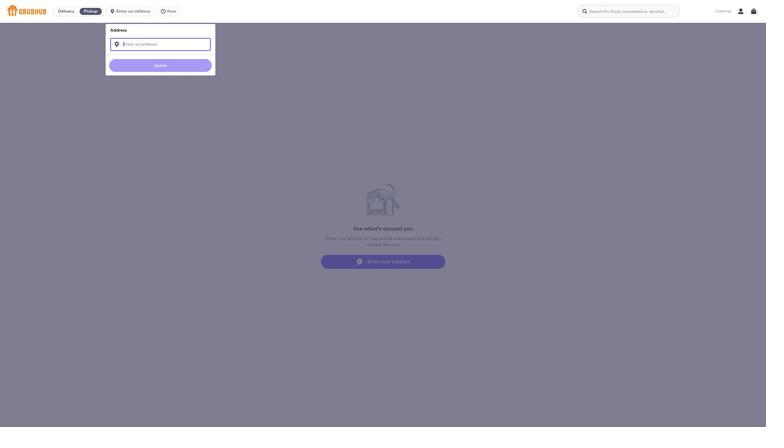Task type: locate. For each thing, give the bounding box(es) containing it.
address inside the main navigation navigation
[[134, 9, 150, 14]]

1 horizontal spatial svg image
[[582, 8, 588, 14]]

svg image inside now button
[[160, 8, 166, 14]]

Enter an address search field
[[110, 38, 211, 51]]

catering
[[716, 9, 731, 13]]

0 horizontal spatial enter
[[117, 9, 127, 14]]

0 horizontal spatial svg image
[[110, 8, 115, 14]]

restaurants
[[393, 236, 416, 241]]

1 vertical spatial enter
[[368, 259, 380, 265]]

delivery
[[426, 236, 441, 241]]

enter an address button
[[106, 7, 157, 16]]

around
[[383, 225, 402, 232]]

address for enter your address
[[392, 259, 411, 265]]

update
[[154, 63, 167, 68]]

enter your address button
[[321, 255, 445, 269]]

1 svg image from the left
[[110, 8, 115, 14]]

your inside button
[[381, 259, 391, 265]]

pickup button
[[78, 7, 103, 16]]

0 horizontal spatial you
[[393, 242, 400, 247]]

2 horizontal spatial svg image
[[751, 8, 758, 15]]

0 horizontal spatial svg image
[[113, 41, 120, 48]]

options
[[367, 242, 381, 247]]

your right share
[[338, 236, 346, 241]]

1 horizontal spatial address
[[392, 259, 411, 265]]

pickup
[[84, 9, 98, 14]]

to
[[365, 236, 369, 241]]

enter for enter your address
[[368, 259, 380, 265]]

1 vertical spatial address
[[392, 259, 411, 265]]

an
[[128, 9, 133, 14]]

1 vertical spatial you
[[393, 242, 400, 247]]

address down the restaurants
[[392, 259, 411, 265]]

enter left an
[[117, 9, 127, 14]]

your
[[338, 236, 346, 241], [381, 259, 391, 265]]

0 vertical spatial address
[[134, 9, 150, 14]]

enter
[[117, 9, 127, 14], [368, 259, 380, 265]]

you up the restaurants
[[404, 225, 413, 232]]

enter inside the main navigation navigation
[[117, 9, 127, 14]]

enter right "position icon"
[[368, 259, 380, 265]]

you right near
[[393, 242, 400, 247]]

0 vertical spatial enter
[[117, 9, 127, 14]]

1 horizontal spatial you
[[404, 225, 413, 232]]

share your location to help us find restaurants and delivery options near you
[[325, 236, 441, 247]]

you
[[404, 225, 413, 232], [393, 242, 400, 247]]

0 vertical spatial your
[[338, 236, 346, 241]]

your inside the share your location to help us find restaurants and delivery options near you
[[338, 236, 346, 241]]

1 horizontal spatial your
[[381, 259, 391, 265]]

svg image
[[110, 8, 115, 14], [582, 8, 588, 14]]

main navigation navigation
[[0, 0, 766, 427]]

0 horizontal spatial address
[[134, 9, 150, 14]]

address
[[110, 28, 127, 33]]

svg image
[[751, 8, 758, 15], [160, 8, 166, 14], [113, 41, 120, 48]]

your down near
[[381, 259, 391, 265]]

0 horizontal spatial your
[[338, 236, 346, 241]]

1 vertical spatial your
[[381, 259, 391, 265]]

address right an
[[134, 9, 150, 14]]

address
[[134, 9, 150, 14], [392, 259, 411, 265]]

1 horizontal spatial enter
[[368, 259, 380, 265]]

1 horizontal spatial svg image
[[160, 8, 166, 14]]

you inside the share your location to help us find restaurants and delivery options near you
[[393, 242, 400, 247]]

catering button
[[712, 5, 735, 18]]

now button
[[157, 7, 183, 16]]



Task type: vqa. For each thing, say whether or not it's contained in the screenshot.
See
yes



Task type: describe. For each thing, give the bounding box(es) containing it.
find
[[385, 236, 392, 241]]

and
[[417, 236, 425, 241]]

position icon image
[[356, 258, 364, 266]]

what's
[[364, 225, 382, 232]]

svg image inside enter an address button
[[110, 8, 115, 14]]

2 svg image from the left
[[582, 8, 588, 14]]

now
[[167, 9, 177, 14]]

delivery button
[[54, 7, 78, 16]]

see
[[353, 225, 363, 232]]

address for enter an address
[[134, 9, 150, 14]]

your for enter
[[381, 259, 391, 265]]

near
[[382, 242, 392, 247]]

enter an address
[[117, 9, 150, 14]]

update button
[[109, 59, 212, 72]]

enter for enter an address
[[117, 9, 127, 14]]

your for share
[[338, 236, 346, 241]]

see what's around you
[[353, 225, 413, 232]]

delivery
[[58, 9, 74, 14]]

0 vertical spatial you
[[404, 225, 413, 232]]

share
[[325, 236, 337, 241]]

help
[[370, 236, 378, 241]]

location
[[347, 236, 364, 241]]

us
[[379, 236, 384, 241]]

enter your address
[[368, 259, 411, 265]]



